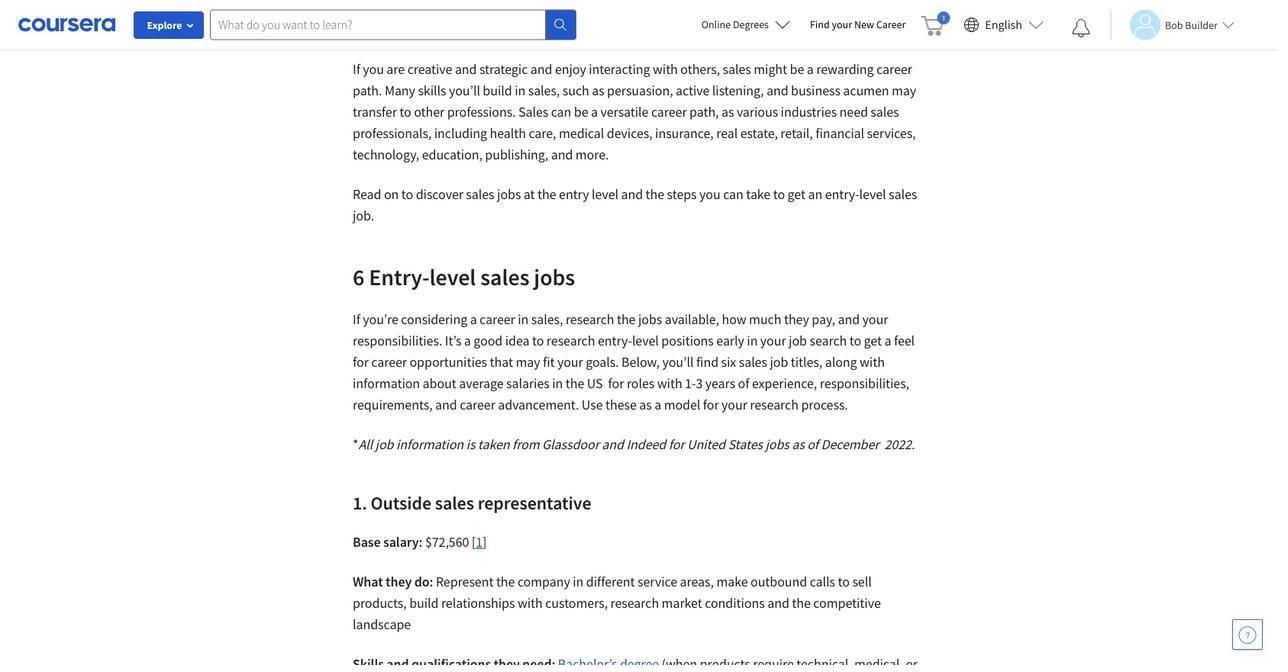 Task type: locate. For each thing, give the bounding box(es) containing it.
the up use
[[566, 375, 584, 392]]

job up titles,
[[789, 333, 807, 350]]

interacting
[[589, 61, 650, 78]]

with
[[467, 21, 492, 38], [653, 61, 678, 78], [860, 354, 885, 371], [657, 375, 682, 392], [518, 595, 543, 612]]

these
[[605, 397, 637, 414]]

0 horizontal spatial job
[[375, 436, 394, 454]]

represent the company in different service areas, make outbound calls to sell products, build relationships with customers, research market conditions and the competitive landscape
[[353, 574, 881, 634]]

of
[[738, 375, 749, 392], [807, 436, 819, 454]]

if you're considering a career in sales, research the jobs available, how much they pay, and your responsibilities. it's a good idea to research entry-level positions early in your job search to get a feel for career opportunities that may fit your goals. below, you'll find six sales job titles, along with information about average salaries in the us  for roles with 1-3 years of experience, responsibilities, requirements, and career advancement. use these as a model for your research process.
[[353, 311, 915, 414]]

None search field
[[210, 10, 576, 40]]

in up sales
[[515, 82, 525, 99]]

active
[[676, 82, 710, 99]]

1 vertical spatial can
[[723, 186, 744, 203]]

relationships
[[441, 595, 515, 612]]

as down the roles
[[639, 397, 652, 414]]

process.
[[801, 397, 848, 414]]

information left is
[[396, 436, 464, 454]]

in right early
[[747, 333, 758, 350]]

0 vertical spatial entry-
[[825, 186, 859, 203]]

requirements,
[[353, 397, 433, 414]]

1 vertical spatial entry-
[[598, 333, 632, 350]]

find
[[696, 354, 719, 371]]

strategic
[[480, 61, 528, 78]]

representative
[[478, 492, 591, 515]]

may
[[892, 82, 916, 99], [516, 354, 540, 371]]

0 vertical spatial of
[[738, 375, 749, 392]]

if inside if you're considering a career in sales, research the jobs available, how much they pay, and your responsibilities. it's a good idea to research entry-level positions early in your job search to get a feel for career opportunities that may fit your goals. below, you'll find six sales job titles, along with information about average salaries in the us  for roles with 1-3 years of experience, responsibilities, requirements, and career advancement. use these as a model for your research process.
[[353, 311, 360, 328]]

to left sell
[[838, 574, 850, 591]]

company up "others,"
[[704, 21, 757, 38]]

increase
[[774, 21, 821, 38]]

1 horizontal spatial of
[[807, 436, 819, 454]]

you
[[363, 61, 384, 78], [699, 186, 721, 203]]

0 vertical spatial sales,
[[528, 82, 560, 99]]

get inside if you're considering a career in sales, research the jobs available, how much they pay, and your responsibilities. it's a good idea to research entry-level positions early in your job search to get a feel for career opportunities that may fit your goals. below, you'll find six sales job titles, along with information about average salaries in the us  for roles with 1-3 years of experience, responsibilities, requirements, and career advancement. use these as a model for your research process.
[[864, 333, 882, 350]]

in up idea
[[518, 311, 529, 328]]

may inside if you are creative and strategic and enjoy interacting with others, sales might be a rewarding career path. many skills you'll build in sales, such as persuasion, active listening, and business acumen may transfer to other professions. sales can be a versatile career path, as various industries need sales professionals, including health care, medical devices, insurance, real estate, retail, financial services, technology, education, publishing, and more.
[[892, 82, 916, 99]]

of down process.
[[807, 436, 819, 454]]

considering
[[401, 311, 467, 328]]

in up customers,
[[573, 574, 584, 591]]

various
[[737, 103, 778, 121]]

professions.
[[447, 103, 516, 121]]

if up path.
[[353, 61, 360, 78]]

get left an
[[788, 186, 806, 203]]

can left the take
[[723, 186, 744, 203]]

build down strategic
[[483, 82, 512, 99]]

1 horizontal spatial may
[[892, 82, 916, 99]]

if for if you are creative and strategic and enjoy interacting with others, sales might be a rewarding career path. many skills you'll build in sales, such as persuasion, active listening, and business acumen may transfer to other professions. sales can be a versatile career path, as various industries need sales professionals, including health care, medical devices, insurance, real estate, retail, financial services, technology, education, publishing, and more.
[[353, 61, 360, 78]]

sales
[[824, 21, 852, 38], [723, 61, 751, 78], [871, 103, 899, 121], [466, 186, 494, 203], [889, 186, 917, 203], [481, 263, 530, 291], [739, 354, 767, 371], [435, 492, 474, 515]]

sales up services,
[[871, 103, 899, 121]]

shopping cart: 1 item image
[[921, 11, 950, 36]]

1 if from the top
[[353, 61, 360, 78]]

with up persuasion,
[[653, 61, 678, 78]]

business
[[791, 82, 841, 99]]

may left fit
[[516, 354, 540, 371]]

be
[[790, 61, 804, 78], [574, 103, 588, 121]]

entry- right an
[[825, 186, 859, 203]]

1 horizontal spatial they
[[784, 311, 809, 328]]

on
[[384, 186, 399, 203]]

path.
[[353, 82, 382, 99]]

a left "model"
[[655, 397, 661, 414]]

*
[[353, 436, 358, 454]]

jobs inside read on to discover sales jobs at the entry level and the steps you can take to get an entry-level sales job.
[[497, 186, 521, 203]]

retail,
[[781, 125, 813, 142]]

2 vertical spatial job
[[375, 436, 394, 454]]

research
[[566, 311, 614, 328], [547, 333, 595, 350], [750, 397, 799, 414], [611, 595, 659, 612]]

1 horizontal spatial get
[[864, 333, 882, 350]]

job right all
[[375, 436, 394, 454]]

with left 1-
[[657, 375, 682, 392]]

technology,
[[353, 146, 419, 163]]

in down fit
[[552, 375, 563, 392]]

as right the such
[[592, 82, 604, 99]]

they left do:
[[386, 574, 412, 591]]

bob builder button
[[1110, 10, 1235, 40]]

show notifications image
[[1072, 19, 1090, 37]]

1 vertical spatial job
[[770, 354, 788, 371]]

and inside the represent the company in different service areas, make outbound calls to sell products, build relationships with customers, research market conditions and the competitive landscape
[[768, 595, 789, 612]]

pay,
[[812, 311, 835, 328]]

might
[[754, 61, 787, 78]]

average
[[459, 375, 504, 392]]

a
[[694, 21, 701, 38], [807, 61, 814, 78], [591, 103, 598, 121], [470, 311, 477, 328], [464, 333, 471, 350], [885, 333, 891, 350], [655, 397, 661, 414]]

1 vertical spatial build
[[409, 595, 439, 612]]

with inside the represent the company in different service areas, make outbound calls to sell products, build relationships with customers, research market conditions and the competitive landscape
[[518, 595, 543, 612]]

a up medical
[[591, 103, 598, 121]]

your down the years
[[722, 397, 747, 414]]

1 horizontal spatial build
[[483, 82, 512, 99]]

0 horizontal spatial may
[[516, 354, 540, 371]]

1. outside sales representative
[[353, 492, 595, 515]]

level up below,
[[632, 333, 659, 350]]

you right the steps
[[699, 186, 721, 203]]

sales, up sales
[[528, 82, 560, 99]]

available,
[[665, 311, 719, 328]]

company up customers,
[[518, 574, 570, 591]]

be right might
[[790, 61, 804, 78]]

1 horizontal spatial job
[[770, 354, 788, 371]]

coursera image
[[18, 12, 115, 37]]

1 vertical spatial be
[[574, 103, 588, 121]]

0 horizontal spatial entry-
[[598, 333, 632, 350]]

1 vertical spatial may
[[516, 354, 540, 371]]

sales up idea
[[481, 263, 530, 291]]

1 horizontal spatial company
[[704, 21, 757, 38]]

experience,
[[752, 375, 817, 392]]

job up experience,
[[770, 354, 788, 371]]

0 horizontal spatial they
[[386, 574, 412, 591]]

0 vertical spatial be
[[790, 61, 804, 78]]

entry- up "goals." on the left
[[598, 333, 632, 350]]

much
[[749, 311, 781, 328]]

search
[[810, 333, 847, 350]]

english
[[985, 17, 1022, 32]]

sales inside if you're considering a career in sales, research the jobs available, how much they pay, and your responsibilities. it's a good idea to research entry-level positions early in your job search to get a feel for career opportunities that may fit your goals. below, you'll find six sales job titles, along with information about average salaries in the us  for roles with 1-3 years of experience, responsibilities, requirements, and career advancement. use these as a model for your research process.
[[739, 354, 767, 371]]

online
[[701, 18, 731, 31]]

0 horizontal spatial company
[[518, 574, 570, 591]]

you're
[[363, 311, 398, 328]]

1 horizontal spatial other
[[494, 21, 525, 38]]

0 vertical spatial may
[[892, 82, 916, 99]]

can
[[551, 103, 571, 121], [723, 186, 744, 203]]

sales
[[518, 103, 548, 121]]

1 vertical spatial if
[[353, 311, 360, 328]]

1 vertical spatial company
[[518, 574, 570, 591]]

collaborating with other teams or departments within a company to increase sales
[[387, 21, 855, 38]]

0 vertical spatial you
[[363, 61, 384, 78]]

as inside if you're considering a career in sales, research the jobs available, how much they pay, and your responsibilities. it's a good idea to research entry-level positions early in your job search to get a feel for career opportunities that may fit your goals. below, you'll find six sales job titles, along with information about average salaries in the us  for roles with 1-3 years of experience, responsibilities, requirements, and career advancement. use these as a model for your research process.
[[639, 397, 652, 414]]

level right an
[[859, 186, 886, 203]]

all
[[358, 436, 373, 454]]

and
[[455, 61, 477, 78], [531, 61, 552, 78], [767, 82, 788, 99], [551, 146, 573, 163], [621, 186, 643, 203], [838, 311, 860, 328], [435, 397, 457, 414], [602, 436, 624, 454], [768, 595, 789, 612]]

1 vertical spatial sales,
[[531, 311, 563, 328]]

you'll inside if you're considering a career in sales, research the jobs available, how much they pay, and your responsibilities. it's a good idea to research entry-level positions early in your job search to get a feel for career opportunities that may fit your goals. below, you'll find six sales job titles, along with information about average salaries in the us  for roles with 1-3 years of experience, responsibilities, requirements, and career advancement. use these as a model for your research process.
[[662, 354, 694, 371]]

other down "skills"
[[414, 103, 445, 121]]

level up considering on the top of page
[[430, 263, 476, 291]]

what they do:
[[353, 574, 436, 591]]

research down the service
[[611, 595, 659, 612]]

in
[[515, 82, 525, 99], [518, 311, 529, 328], [747, 333, 758, 350], [552, 375, 563, 392], [573, 574, 584, 591]]

information up requirements,
[[353, 375, 420, 392]]

you'll
[[449, 82, 480, 99], [662, 354, 694, 371]]

1 vertical spatial you
[[699, 186, 721, 203]]

you inside read on to discover sales jobs at the entry level and the steps you can take to get an entry-level sales job.
[[699, 186, 721, 203]]

and down outbound
[[768, 595, 789, 612]]

information inside if you're considering a career in sales, research the jobs available, how much they pay, and your responsibilities. it's a good idea to research entry-level positions early in your job search to get a feel for career opportunities that may fit your goals. below, you'll find six sales job titles, along with information about average salaries in the us  for roles with 1-3 years of experience, responsibilities, requirements, and career advancement. use these as a model for your research process.
[[353, 375, 420, 392]]

different
[[586, 574, 635, 591]]

for
[[353, 354, 369, 371], [608, 375, 624, 392], [703, 397, 719, 414], [669, 436, 685, 454]]

2 if from the top
[[353, 311, 360, 328]]

if inside if you are creative and strategic and enjoy interacting with others, sales might be a rewarding career path. many skills you'll build in sales, such as persuasion, active listening, and business acumen may transfer to other professions. sales can be a versatile career path, as various industries need sales professionals, including health care, medical devices, insurance, real estate, retail, financial services, technology, education, publishing, and more.
[[353, 61, 360, 78]]

can inside read on to discover sales jobs at the entry level and the steps you can take to get an entry-level sales job.
[[723, 186, 744, 203]]

you'll down positions
[[662, 354, 694, 371]]

and left the steps
[[621, 186, 643, 203]]

1 horizontal spatial can
[[723, 186, 744, 203]]

many
[[385, 82, 415, 99]]

to down many
[[400, 103, 411, 121]]

sales down services,
[[889, 186, 917, 203]]

as down process.
[[792, 436, 805, 454]]

job.
[[353, 207, 374, 224]]

you'll up professions. on the left top of the page
[[449, 82, 480, 99]]

get left feel
[[864, 333, 882, 350]]

1 horizontal spatial be
[[790, 61, 804, 78]]

0 horizontal spatial you'll
[[449, 82, 480, 99]]

transfer
[[353, 103, 397, 121]]

0 horizontal spatial of
[[738, 375, 749, 392]]

0 vertical spatial you'll
[[449, 82, 480, 99]]

1 vertical spatial other
[[414, 103, 445, 121]]

level inside if you're considering a career in sales, research the jobs available, how much they pay, and your responsibilities. it's a good idea to research entry-level positions early in your job search to get a feel for career opportunities that may fit your goals. below, you'll find six sales job titles, along with information about average salaries in the us  for roles with 1-3 years of experience, responsibilities, requirements, and career advancement. use these as a model for your research process.
[[632, 333, 659, 350]]

0 vertical spatial job
[[789, 333, 807, 350]]

career up good
[[480, 311, 515, 328]]

may right acumen
[[892, 82, 916, 99]]

to up along
[[850, 333, 861, 350]]

0 horizontal spatial can
[[551, 103, 571, 121]]

with up responsibilities,
[[860, 354, 885, 371]]

others,
[[681, 61, 720, 78]]

1 horizontal spatial entry-
[[825, 186, 859, 203]]

0 horizontal spatial build
[[409, 595, 439, 612]]

0 vertical spatial build
[[483, 82, 512, 99]]

of right the years
[[738, 375, 749, 392]]

What do you want to learn? text field
[[210, 10, 546, 40]]

your right fit
[[557, 354, 583, 371]]

sales right six
[[739, 354, 767, 371]]

to right on
[[401, 186, 413, 203]]

within
[[656, 21, 692, 38]]

if left the you're on the top
[[353, 311, 360, 328]]

health
[[490, 125, 526, 142]]

such
[[563, 82, 589, 99]]

0 vertical spatial information
[[353, 375, 420, 392]]

0 horizontal spatial other
[[414, 103, 445, 121]]

1 horizontal spatial you'll
[[662, 354, 694, 371]]

company inside the represent the company in different service areas, make outbound calls to sell products, build relationships with customers, research market conditions and the competitive landscape
[[518, 574, 570, 591]]

2 horizontal spatial job
[[789, 333, 807, 350]]

]
[[483, 534, 487, 551]]

a left feel
[[885, 333, 891, 350]]

sales left new
[[824, 21, 852, 38]]

jobs inside if you're considering a career in sales, research the jobs available, how much they pay, and your responsibilities. it's a good idea to research entry-level positions early in your job search to get a feel for career opportunities that may fit your goals. below, you'll find six sales job titles, along with information about average salaries in the us  for roles with 1-3 years of experience, responsibilities, requirements, and career advancement. use these as a model for your research process.
[[638, 311, 662, 328]]

advancement.
[[498, 397, 579, 414]]

responsibilities.
[[353, 333, 442, 350]]

0 horizontal spatial you
[[363, 61, 384, 78]]

sales, up fit
[[531, 311, 563, 328]]

be up medical
[[574, 103, 588, 121]]

0 horizontal spatial get
[[788, 186, 806, 203]]

1 vertical spatial you'll
[[662, 354, 694, 371]]

1 vertical spatial get
[[864, 333, 882, 350]]

0 vertical spatial they
[[784, 311, 809, 328]]

publishing,
[[485, 146, 548, 163]]

the up relationships
[[496, 574, 515, 591]]

creative
[[407, 61, 452, 78]]

for down the years
[[703, 397, 719, 414]]

build inside if you are creative and strategic and enjoy interacting with others, sales might be a rewarding career path. many skills you'll build in sales, such as persuasion, active listening, and business acumen may transfer to other professions. sales can be a versatile career path, as various industries need sales professionals, including health care, medical devices, insurance, real estate, retail, financial services, technology, education, publishing, and more.
[[483, 82, 512, 99]]

level
[[592, 186, 618, 203], [859, 186, 886, 203], [430, 263, 476, 291], [632, 333, 659, 350]]

0 vertical spatial get
[[788, 186, 806, 203]]

0 vertical spatial if
[[353, 61, 360, 78]]

$72,560
[[425, 534, 469, 551]]

you up path.
[[363, 61, 384, 78]]

0 vertical spatial can
[[551, 103, 571, 121]]

below,
[[622, 354, 660, 371]]

they left pay,
[[784, 311, 809, 328]]

online degrees button
[[689, 8, 802, 41]]

1 horizontal spatial you
[[699, 186, 721, 203]]

1-
[[685, 375, 696, 392]]

use
[[582, 397, 603, 414]]

years
[[705, 375, 735, 392]]

build down do:
[[409, 595, 439, 612]]

sales, inside if you're considering a career in sales, research the jobs available, how much they pay, and your responsibilities. it's a good idea to research entry-level positions early in your job search to get a feel for career opportunities that may fit your goals. below, you'll find six sales job titles, along with information about average salaries in the us  for roles with 1-3 years of experience, responsibilities, requirements, and career advancement. use these as a model for your research process.
[[531, 311, 563, 328]]

path,
[[690, 103, 719, 121]]

career up acumen
[[877, 61, 912, 78]]

can down the such
[[551, 103, 571, 121]]

6
[[353, 263, 364, 291]]

make
[[717, 574, 748, 591]]



Task type: describe. For each thing, give the bounding box(es) containing it.
sales, inside if you are creative and strategic and enjoy interacting with others, sales might be a rewarding career path. many skills you'll build in sales, such as persuasion, active listening, and business acumen may transfer to other professions. sales can be a versatile career path, as various industries need sales professionals, including health care, medical devices, insurance, real estate, retail, financial services, technology, education, publishing, and more.
[[528, 82, 560, 99]]

and left the indeed
[[602, 436, 624, 454]]

roles
[[627, 375, 655, 392]]

build inside the represent the company in different service areas, make outbound calls to sell products, build relationships with customers, research market conditions and the competitive landscape
[[409, 595, 439, 612]]

1 link
[[476, 534, 483, 551]]

united
[[687, 436, 725, 454]]

entry-
[[369, 263, 430, 291]]

positions
[[662, 333, 714, 350]]

you inside if you are creative and strategic and enjoy interacting with others, sales might be a rewarding career path. many skills you'll build in sales, such as persuasion, active listening, and business acumen may transfer to other professions. sales can be a versatile career path, as various industries need sales professionals, including health care, medical devices, insurance, real estate, retail, financial services, technology, education, publishing, and more.
[[363, 61, 384, 78]]

find your new career link
[[802, 15, 913, 34]]

1 vertical spatial they
[[386, 574, 412, 591]]

entry- inside read on to discover sales jobs at the entry level and the steps you can take to get an entry-level sales job.
[[825, 186, 859, 203]]

to inside if you are creative and strategic and enjoy interacting with others, sales might be a rewarding career path. many skills you'll build in sales, such as persuasion, active listening, and business acumen may transfer to other professions. sales can be a versatile career path, as various industries need sales professionals, including health care, medical devices, insurance, real estate, retail, financial services, technology, education, publishing, and more.
[[400, 103, 411, 121]]

indeed
[[626, 436, 666, 454]]

products,
[[353, 595, 407, 612]]

enjoy
[[555, 61, 586, 78]]

and inside read on to discover sales jobs at the entry level and the steps you can take to get an entry-level sales job.
[[621, 186, 643, 203]]

insurance,
[[655, 125, 714, 142]]

are
[[387, 61, 405, 78]]

medical
[[559, 125, 604, 142]]

research down experience,
[[750, 397, 799, 414]]

the left the steps
[[646, 186, 664, 203]]

versatile
[[601, 103, 649, 121]]

career up insurance,
[[651, 103, 687, 121]]

base salary: $72,560 [ 1 ]
[[353, 534, 487, 551]]

and left enjoy
[[531, 61, 552, 78]]

landscape
[[353, 617, 411, 634]]

career down responsibilities.
[[371, 354, 407, 371]]

read
[[353, 186, 381, 203]]

and right pay,
[[838, 311, 860, 328]]

a right it's
[[464, 333, 471, 350]]

and right creative
[[455, 61, 477, 78]]

other inside if you are creative and strategic and enjoy interacting with others, sales might be a rewarding career path. many skills you'll build in sales, such as persuasion, active listening, and business acumen may transfer to other professions. sales can be a versatile career path, as various industries need sales professionals, including health care, medical devices, insurance, real estate, retail, financial services, technology, education, publishing, and more.
[[414, 103, 445, 121]]

and down care,
[[551, 146, 573, 163]]

estate,
[[740, 125, 778, 142]]

to inside the represent the company in different service areas, make outbound calls to sell products, build relationships with customers, research market conditions and the competitive landscape
[[838, 574, 850, 591]]

real
[[716, 125, 738, 142]]

model
[[664, 397, 700, 414]]

may inside if you're considering a career in sales, research the jobs available, how much they pay, and your responsibilities. it's a good idea to research entry-level positions early in your job search to get a feel for career opportunities that may fit your goals. below, you'll find six sales job titles, along with information about average salaries in the us  for roles with 1-3 years of experience, responsibilities, requirements, and career advancement. use these as a model for your research process.
[[516, 354, 540, 371]]

what
[[353, 574, 383, 591]]

responsibilities,
[[820, 375, 909, 392]]

career down average
[[460, 397, 495, 414]]

do:
[[414, 574, 433, 591]]

[
[[472, 534, 476, 551]]

1 vertical spatial of
[[807, 436, 819, 454]]

outbound
[[751, 574, 807, 591]]

with inside if you are creative and strategic and enjoy interacting with others, sales might be a rewarding career path. many skills you'll build in sales, such as persuasion, active listening, and business acumen may transfer to other professions. sales can be a versatile career path, as various industries need sales professionals, including health care, medical devices, insurance, real estate, retail, financial services, technology, education, publishing, and more.
[[653, 61, 678, 78]]

get inside read on to discover sales jobs at the entry level and the steps you can take to get an entry-level sales job.
[[788, 186, 806, 203]]

in inside the represent the company in different service areas, make outbound calls to sell products, build relationships with customers, research market conditions and the competitive landscape
[[573, 574, 584, 591]]

six
[[721, 354, 736, 371]]

sales up $72,560
[[435, 492, 474, 515]]

* all job information is taken from glassdoor and indeed for united states jobs as of december  2022.
[[353, 436, 918, 454]]

industries
[[781, 103, 837, 121]]

an
[[808, 186, 822, 203]]

you'll inside if you are creative and strategic and enjoy interacting with others, sales might be a rewarding career path. many skills you'll build in sales, such as persuasion, active listening, and business acumen may transfer to other professions. sales can be a versatile career path, as various industries need sales professionals, including health care, medical devices, insurance, real estate, retail, financial services, technology, education, publishing, and more.
[[449, 82, 480, 99]]

in inside if you are creative and strategic and enjoy interacting with others, sales might be a rewarding career path. many skills you'll build in sales, such as persuasion, active listening, and business acumen may transfer to other professions. sales can be a versatile career path, as various industries need sales professionals, including health care, medical devices, insurance, real estate, retail, financial services, technology, education, publishing, and more.
[[515, 82, 525, 99]]

research inside the represent the company in different service areas, make outbound calls to sell products, build relationships with customers, research market conditions and the competitive landscape
[[611, 595, 659, 612]]

for left united
[[669, 436, 685, 454]]

titles,
[[791, 354, 823, 371]]

financial
[[816, 125, 864, 142]]

0 vertical spatial other
[[494, 21, 525, 38]]

english button
[[958, 0, 1050, 50]]

customers,
[[545, 595, 608, 612]]

collaborating
[[387, 21, 464, 38]]

the down calls
[[792, 595, 811, 612]]

0 horizontal spatial be
[[574, 103, 588, 121]]

as up the real
[[722, 103, 734, 121]]

taken
[[478, 436, 510, 454]]

base
[[353, 534, 381, 551]]

salary:
[[383, 534, 423, 551]]

competitive
[[813, 595, 881, 612]]

bob builder
[[1165, 18, 1218, 32]]

explore
[[147, 18, 182, 32]]

sales up listening,
[[723, 61, 751, 78]]

bob
[[1165, 18, 1183, 32]]

opportunities
[[410, 354, 487, 371]]

about
[[423, 375, 456, 392]]

read on to discover sales jobs at the entry level and the steps you can take to get an entry-level sales job.
[[353, 186, 917, 224]]

acumen
[[843, 82, 889, 99]]

if for if you're considering a career in sales, research the jobs available, how much they pay, and your responsibilities. it's a good idea to research entry-level positions early in your job search to get a feel for career opportunities that may fit your goals. below, you'll find six sales job titles, along with information about average salaries in the us  for roles with 1-3 years of experience, responsibilities, requirements, and career advancement. use these as a model for your research process.
[[353, 311, 360, 328]]

to right the take
[[773, 186, 785, 203]]

outside
[[371, 492, 431, 515]]

for up these
[[608, 375, 624, 392]]

your down much at the right of page
[[760, 333, 786, 350]]

persuasion,
[[607, 82, 673, 99]]

research up "goals." on the left
[[566, 311, 614, 328]]

early
[[716, 333, 744, 350]]

and down might
[[767, 82, 788, 99]]

0 vertical spatial company
[[704, 21, 757, 38]]

level right entry
[[592, 186, 618, 203]]

career
[[876, 18, 906, 31]]

the right at
[[538, 186, 556, 203]]

take
[[746, 186, 771, 203]]

your right find
[[832, 18, 852, 31]]

with up strategic
[[467, 21, 492, 38]]

to left "increase"
[[759, 21, 771, 38]]

represent
[[436, 574, 494, 591]]

that
[[490, 354, 513, 371]]

feel
[[894, 333, 915, 350]]

care,
[[529, 125, 556, 142]]

a up good
[[470, 311, 477, 328]]

your right pay,
[[863, 311, 888, 328]]

help center image
[[1239, 626, 1257, 644]]

a left online
[[694, 21, 701, 38]]

of inside if you're considering a career in sales, research the jobs available, how much they pay, and your responsibilities. it's a good idea to research entry-level positions early in your job search to get a feel for career opportunities that may fit your goals. below, you'll find six sales job titles, along with information about average salaries in the us  for roles with 1-3 years of experience, responsibilities, requirements, and career advancement. use these as a model for your research process.
[[738, 375, 749, 392]]

sell
[[852, 574, 872, 591]]

1 vertical spatial information
[[396, 436, 464, 454]]

discover
[[416, 186, 463, 203]]

states
[[728, 436, 763, 454]]

it's
[[445, 333, 461, 350]]

entry
[[559, 186, 589, 203]]

to right idea
[[532, 333, 544, 350]]

or
[[565, 21, 577, 38]]

1
[[476, 534, 483, 551]]

for down responsibilities.
[[353, 354, 369, 371]]

explore button
[[134, 11, 204, 39]]

the up below,
[[617, 311, 636, 328]]

research up fit
[[547, 333, 595, 350]]

is
[[466, 436, 475, 454]]

new
[[854, 18, 874, 31]]

sales right discover on the left top
[[466, 186, 494, 203]]

and down about
[[435, 397, 457, 414]]

rewarding
[[816, 61, 874, 78]]

at
[[524, 186, 535, 203]]

entry- inside if you're considering a career in sales, research the jobs available, how much they pay, and your responsibilities. it's a good idea to research entry-level positions early in your job search to get a feel for career opportunities that may fit your goals. below, you'll find six sales job titles, along with information about average salaries in the us  for roles with 1-3 years of experience, responsibilities, requirements, and career advancement. use these as a model for your research process.
[[598, 333, 632, 350]]

a up "business"
[[807, 61, 814, 78]]

idea
[[505, 333, 530, 350]]

need
[[840, 103, 868, 121]]

find
[[810, 18, 830, 31]]

they inside if you're considering a career in sales, research the jobs available, how much they pay, and your responsibilities. it's a good idea to research entry-level positions early in your job search to get a feel for career opportunities that may fit your goals. below, you'll find six sales job titles, along with information about average salaries in the us  for roles with 1-3 years of experience, responsibilities, requirements, and career advancement. use these as a model for your research process.
[[784, 311, 809, 328]]

conditions
[[705, 595, 765, 612]]

can inside if you are creative and strategic and enjoy interacting with others, sales might be a rewarding career path. many skills you'll build in sales, such as persuasion, active listening, and business acumen may transfer to other professions. sales can be a versatile career path, as various industries need sales professionals, including health care, medical devices, insurance, real estate, retail, financial services, technology, education, publishing, and more.
[[551, 103, 571, 121]]

areas,
[[680, 574, 714, 591]]

steps
[[667, 186, 697, 203]]



Task type: vqa. For each thing, say whether or not it's contained in the screenshot.
learn to the top
no



